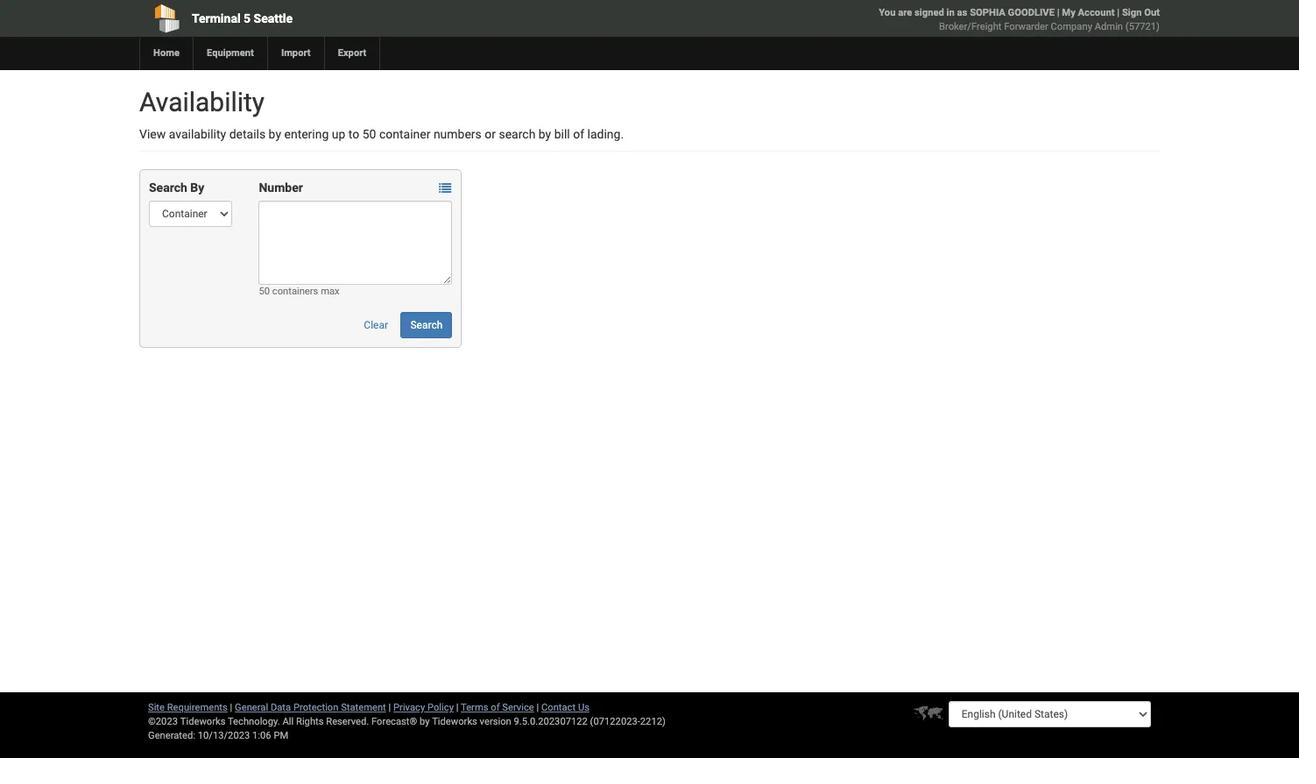 Task type: describe. For each thing, give the bounding box(es) containing it.
view
[[139, 127, 166, 141]]

numbers
[[434, 127, 482, 141]]

site requirements link
[[148, 702, 228, 714]]

site requirements | general data protection statement | privacy policy | terms of service | contact us ©2023 tideworks technology. all rights reserved. forecast® by tideworks version 9.5.0.202307122 (07122023-2212) generated: 10/13/2023 1:06 pm
[[148, 702, 666, 742]]

protection
[[294, 702, 339, 714]]

2 horizontal spatial by
[[539, 127, 552, 141]]

max
[[321, 286, 340, 297]]

clear
[[364, 319, 388, 331]]

search for search
[[411, 319, 443, 331]]

you are signed in as sophia goodlive | my account | sign out broker/freight forwarder company admin (57721)
[[879, 7, 1161, 32]]

1 vertical spatial 50
[[259, 286, 270, 297]]

seattle
[[254, 11, 293, 25]]

terminal 5 seattle link
[[139, 0, 550, 37]]

of inside site requirements | general data protection statement | privacy policy | terms of service | contact us ©2023 tideworks technology. all rights reserved. forecast® by tideworks version 9.5.0.202307122 (07122023-2212) generated: 10/13/2023 1:06 pm
[[491, 702, 500, 714]]

home link
[[139, 37, 193, 70]]

50 containers max
[[259, 286, 340, 297]]

sophia
[[970, 7, 1006, 18]]

us
[[578, 702, 590, 714]]

tideworks
[[432, 716, 478, 728]]

policy
[[428, 702, 454, 714]]

availability
[[139, 87, 265, 117]]

entering
[[284, 127, 329, 141]]

data
[[271, 702, 291, 714]]

technology.
[[228, 716, 280, 728]]

5
[[244, 11, 251, 25]]

up
[[332, 127, 346, 141]]

equipment
[[207, 47, 254, 59]]

out
[[1145, 7, 1161, 18]]

view availability details by entering up to 50 container numbers or search by bill of lading.
[[139, 127, 624, 141]]

import
[[281, 47, 311, 59]]

pm
[[274, 730, 289, 742]]

or
[[485, 127, 496, 141]]

to
[[349, 127, 360, 141]]

terminal 5 seattle
[[192, 11, 293, 25]]

service
[[503, 702, 534, 714]]

9.5.0.202307122
[[514, 716, 588, 728]]

1:06
[[252, 730, 271, 742]]

equipment link
[[193, 37, 267, 70]]

1 horizontal spatial of
[[573, 127, 585, 141]]

account
[[1079, 7, 1115, 18]]

version
[[480, 716, 512, 728]]

admin
[[1095, 21, 1124, 32]]

you
[[879, 7, 896, 18]]

search
[[499, 127, 536, 141]]

details
[[229, 127, 266, 141]]

| left "my"
[[1058, 7, 1060, 18]]

all
[[283, 716, 294, 728]]

privacy
[[394, 702, 425, 714]]

requirements
[[167, 702, 228, 714]]

site
[[148, 702, 165, 714]]

2212)
[[641, 716, 666, 728]]

in
[[947, 7, 955, 18]]

availability
[[169, 127, 226, 141]]

privacy policy link
[[394, 702, 454, 714]]



Task type: locate. For each thing, give the bounding box(es) containing it.
(57721)
[[1126, 21, 1161, 32]]

by left bill
[[539, 127, 552, 141]]

0 horizontal spatial search
[[149, 181, 187, 195]]

rights
[[296, 716, 324, 728]]

search inside button
[[411, 319, 443, 331]]

0 vertical spatial 50
[[363, 127, 376, 141]]

containers
[[272, 286, 319, 297]]

my account link
[[1063, 7, 1115, 18]]

broker/freight
[[940, 21, 1002, 32]]

by inside site requirements | general data protection statement | privacy policy | terms of service | contact us ©2023 tideworks technology. all rights reserved. forecast® by tideworks version 9.5.0.202307122 (07122023-2212) generated: 10/13/2023 1:06 pm
[[420, 716, 430, 728]]

general
[[235, 702, 268, 714]]

contact
[[542, 702, 576, 714]]

0 vertical spatial search
[[149, 181, 187, 195]]

Number text field
[[259, 201, 453, 285]]

number
[[259, 181, 303, 195]]

sign out link
[[1123, 7, 1161, 18]]

50 right the to
[[363, 127, 376, 141]]

of right bill
[[573, 127, 585, 141]]

|
[[1058, 7, 1060, 18], [1118, 7, 1120, 18], [230, 702, 233, 714], [389, 702, 391, 714], [456, 702, 459, 714], [537, 702, 539, 714]]

forecast®
[[372, 716, 417, 728]]

of up version
[[491, 702, 500, 714]]

| left general
[[230, 702, 233, 714]]

bill
[[555, 127, 570, 141]]

0 vertical spatial of
[[573, 127, 585, 141]]

by down privacy policy link
[[420, 716, 430, 728]]

| up "tideworks"
[[456, 702, 459, 714]]

10/13/2023
[[198, 730, 250, 742]]

(07122023-
[[590, 716, 641, 728]]

50
[[363, 127, 376, 141], [259, 286, 270, 297]]

are
[[899, 7, 913, 18]]

import link
[[267, 37, 324, 70]]

lading.
[[588, 127, 624, 141]]

search left by
[[149, 181, 187, 195]]

signed
[[915, 7, 945, 18]]

statement
[[341, 702, 386, 714]]

1 horizontal spatial 50
[[363, 127, 376, 141]]

show list image
[[439, 183, 452, 195]]

| left sign
[[1118, 7, 1120, 18]]

1 vertical spatial search
[[411, 319, 443, 331]]

search by
[[149, 181, 204, 195]]

generated:
[[148, 730, 195, 742]]

sign
[[1123, 7, 1143, 18]]

my
[[1063, 7, 1076, 18]]

search right clear button
[[411, 319, 443, 331]]

0 horizontal spatial by
[[269, 127, 281, 141]]

| up 9.5.0.202307122
[[537, 702, 539, 714]]

goodlive
[[1009, 7, 1055, 18]]

home
[[153, 47, 180, 59]]

export link
[[324, 37, 380, 70]]

reserved.
[[326, 716, 369, 728]]

contact us link
[[542, 702, 590, 714]]

clear button
[[354, 312, 398, 338]]

search button
[[401, 312, 453, 338]]

by
[[190, 181, 204, 195]]

1 vertical spatial of
[[491, 702, 500, 714]]

terminal
[[192, 11, 241, 25]]

terms of service link
[[461, 702, 534, 714]]

as
[[958, 7, 968, 18]]

1 horizontal spatial by
[[420, 716, 430, 728]]

| up forecast®
[[389, 702, 391, 714]]

of
[[573, 127, 585, 141], [491, 702, 500, 714]]

container
[[379, 127, 431, 141]]

general data protection statement link
[[235, 702, 386, 714]]

0 horizontal spatial 50
[[259, 286, 270, 297]]

by
[[269, 127, 281, 141], [539, 127, 552, 141], [420, 716, 430, 728]]

export
[[338, 47, 367, 59]]

company
[[1051, 21, 1093, 32]]

1 horizontal spatial search
[[411, 319, 443, 331]]

terms
[[461, 702, 489, 714]]

search for search by
[[149, 181, 187, 195]]

0 horizontal spatial of
[[491, 702, 500, 714]]

©2023 tideworks
[[148, 716, 226, 728]]

search
[[149, 181, 187, 195], [411, 319, 443, 331]]

by right details
[[269, 127, 281, 141]]

50 left containers
[[259, 286, 270, 297]]

forwarder
[[1005, 21, 1049, 32]]



Task type: vqa. For each thing, say whether or not it's contained in the screenshot.
the "availability"
yes



